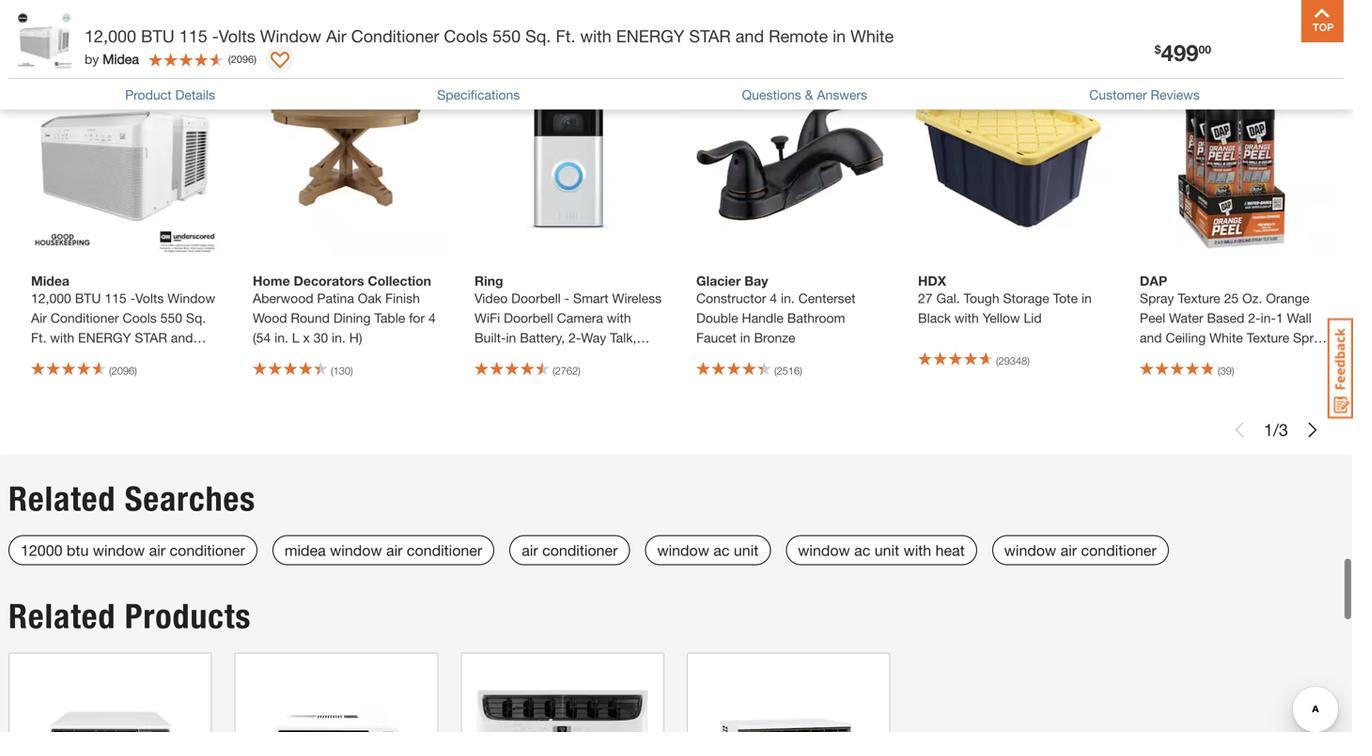 Task type: locate. For each thing, give the bounding box(es) containing it.
wireless
[[613, 291, 662, 306]]

0 vertical spatial star
[[690, 26, 731, 46]]

with inside window ac unit with heat link
[[904, 542, 932, 560]]

4
[[770, 291, 778, 306], [429, 310, 436, 326]]

2- inside ring video doorbell - smart wireless wifi doorbell camera with built-in battery, 2-way talk, night vision, satin nickel
[[569, 330, 581, 346]]

130
[[333, 365, 351, 377]]

1 vertical spatial ft.
[[31, 330, 46, 346]]

5 window from the left
[[1005, 542, 1057, 560]]

1 ac from the left
[[714, 542, 730, 560]]

) for 1
[[1232, 365, 1235, 377]]

1 vertical spatial 12,000
[[31, 291, 71, 306]]

details
[[175, 87, 215, 102]]

1 vertical spatial volts
[[135, 291, 164, 306]]

12000
[[21, 542, 63, 560]]

0 vertical spatial sq.
[[526, 26, 551, 46]]

0 horizontal spatial 1
[[1264, 420, 1274, 440]]

0 vertical spatial related
[[8, 479, 116, 520]]

1 horizontal spatial and
[[736, 26, 764, 46]]

video doorbell - smart wireless wifi doorbell camera with built-in battery, 2-way talk, night vision, satin nickel image
[[465, 53, 672, 260]]

questions & answers button
[[742, 85, 868, 105], [742, 85, 868, 105]]

aim
[[1168, 350, 1191, 365]]

1 vertical spatial 550
[[160, 310, 182, 326]]

white
[[851, 26, 894, 46], [1210, 330, 1244, 346], [95, 350, 128, 365]]

0 horizontal spatial energy
[[78, 330, 131, 346]]

( 2096 )
[[228, 53, 257, 65], [109, 365, 137, 377]]

and down peel
[[1140, 330, 1163, 346]]

star inside midea 12,000 btu 115 -volts window air conditioner cools 550 sq. ft. with energy star and remote in white
[[135, 330, 167, 346]]

1 horizontal spatial 2-
[[1249, 310, 1261, 326]]

conditioner inside midea 12,000 btu 115 -volts window air conditioner cools 550 sq. ft. with energy star and remote in white
[[51, 310, 119, 326]]

display image
[[271, 52, 290, 71]]

( for sq.
[[109, 365, 112, 377]]

products
[[125, 596, 251, 637]]

window
[[93, 542, 145, 560], [330, 542, 382, 560], [658, 542, 710, 560], [798, 542, 851, 560], [1005, 542, 1057, 560]]

2 horizontal spatial in.
[[781, 291, 795, 306]]

ac
[[714, 542, 730, 560], [855, 542, 871, 560]]

(
[[228, 53, 231, 65], [997, 355, 999, 367], [109, 365, 112, 377], [331, 365, 333, 377], [553, 365, 555, 377], [775, 365, 777, 377], [1218, 365, 1221, 377]]

0 horizontal spatial air
[[31, 310, 47, 326]]

1 horizontal spatial window
[[260, 26, 322, 46]]

&
[[805, 87, 814, 102]]

2 vertical spatial white
[[95, 350, 128, 365]]

2 air from the left
[[386, 542, 403, 560]]

0 vertical spatial remote
[[769, 26, 828, 46]]

1 horizontal spatial 2096
[[231, 53, 254, 65]]

1 horizontal spatial 550
[[493, 26, 521, 46]]

questions & answers
[[742, 87, 868, 102]]

27
[[919, 291, 933, 306]]

home decorators collection aberwood patina oak finish wood round dining table for 4 (54 in. l x 30 in. h)
[[253, 273, 436, 346]]

star
[[690, 26, 731, 46], [135, 330, 167, 346]]

12,000 btu 115v window air conditioner lw1216er cools 550 sq. ft. with remote image
[[251, 669, 422, 732]]

in.
[[781, 291, 795, 306], [275, 330, 289, 346], [332, 330, 346, 346]]

in. left h)
[[332, 330, 346, 346]]

1 horizontal spatial unit
[[875, 542, 900, 560]]

night
[[475, 350, 506, 365]]

spray texture 25 oz. orange peel water based 2-in-1 wall and ceiling white texture spray with aim tech nozzle (6-pack) image
[[1131, 53, 1338, 260]]

in inside midea 12,000 btu 115 -volts window air conditioner cools 550 sq. ft. with energy star and remote in white
[[81, 350, 91, 365]]

0 vertical spatial 1
[[1277, 310, 1284, 326]]

0 horizontal spatial texture
[[1178, 291, 1221, 306]]

0 vertical spatial air
[[326, 26, 347, 46]]

volts inside midea 12,000 btu 115 -volts window air conditioner cools 550 sq. ft. with energy star and remote in white
[[135, 291, 164, 306]]

1 horizontal spatial -
[[212, 26, 219, 46]]

0 horizontal spatial midea
[[31, 273, 70, 289]]

specifications button
[[437, 85, 520, 105], [437, 85, 520, 105]]

- inside midea 12,000 btu 115 -volts window air conditioner cools 550 sq. ft. with energy star and remote in white
[[130, 291, 135, 306]]

1 horizontal spatial ac
[[855, 542, 871, 560]]

2 conditioner from the left
[[407, 542, 483, 560]]

related
[[8, 479, 116, 520], [8, 596, 116, 637]]

1 vertical spatial window
[[168, 291, 215, 306]]

related up btu
[[8, 479, 116, 520]]

( for for
[[331, 365, 333, 377]]

product details
[[125, 87, 215, 102]]

dap spray texture 25 oz. orange peel water based 2-in-1 wall and ceiling white texture spray with aim tech nozzle (6-pack)
[[1140, 273, 1328, 365]]

( 130 )
[[331, 365, 353, 377]]

1 vertical spatial 115
[[105, 291, 127, 306]]

1 vertical spatial midea
[[31, 273, 70, 289]]

12,000 inside midea 12,000 btu 115 -volts window air conditioner cools 550 sq. ft. with energy star and remote in white
[[31, 291, 71, 306]]

) for for
[[351, 365, 353, 377]]

cools inside midea 12,000 btu 115 -volts window air conditioner cools 550 sq. ft. with energy star and remote in white
[[123, 310, 157, 326]]

and up questions
[[736, 26, 764, 46]]

0 horizontal spatial 12,000
[[31, 291, 71, 306]]

4 air from the left
[[1061, 542, 1077, 560]]

0 horizontal spatial remote
[[31, 350, 77, 365]]

1 vertical spatial star
[[135, 330, 167, 346]]

550
[[493, 26, 521, 46], [160, 310, 182, 326]]

unit for window ac unit
[[734, 542, 759, 560]]

midea 12,000 btu 115 -volts window air conditioner cools 550 sq. ft. with energy star and remote in white
[[31, 273, 215, 365]]

0 vertical spatial cools
[[444, 26, 488, 46]]

( 2516 )
[[775, 365, 803, 377]]

1 vertical spatial ( 2096 )
[[109, 365, 137, 377]]

window ac unit link
[[645, 536, 771, 566]]

2 ac from the left
[[855, 542, 871, 560]]

constructor 4 in. centerset double handle bathroom faucet in bronze image
[[687, 53, 894, 260]]

1 horizontal spatial ft.
[[556, 26, 576, 46]]

12,000 btu 115 -volts window air conditioner cools 550 sq. ft. with energy star and remote in white
[[85, 26, 894, 46]]

vision,
[[510, 350, 549, 365]]

product
[[125, 87, 172, 102]]

in inside ring video doorbell - smart wireless wifi doorbell camera with built-in battery, 2-way talk, night vision, satin nickel
[[506, 330, 516, 346]]

volts
[[219, 26, 255, 46], [135, 291, 164, 306]]

1 vertical spatial white
[[1210, 330, 1244, 346]]

1 horizontal spatial btu
[[141, 26, 175, 46]]

with
[[580, 26, 612, 46], [607, 310, 631, 326], [955, 310, 979, 326], [50, 330, 74, 346], [1140, 350, 1165, 365], [904, 542, 932, 560]]

ft.
[[556, 26, 576, 46], [31, 330, 46, 346]]

white inside midea 12,000 btu 115 -volts window air conditioner cools 550 sq. ft. with energy star and remote in white
[[95, 350, 128, 365]]

( for in
[[553, 365, 555, 377]]

1 vertical spatial 4
[[429, 310, 436, 326]]

and inside midea 12,000 btu 115 -volts window air conditioner cools 550 sq. ft. with energy star and remote in white
[[171, 330, 193, 346]]

0 horizontal spatial -
[[130, 291, 135, 306]]

0 vertical spatial 4
[[770, 291, 778, 306]]

1 horizontal spatial texture
[[1247, 330, 1290, 346]]

1 horizontal spatial remote
[[769, 26, 828, 46]]

1 unit from the left
[[734, 542, 759, 560]]

wood
[[253, 310, 287, 326]]

h)
[[349, 330, 362, 346]]

1 vertical spatial conditioner
[[51, 310, 119, 326]]

conditioner
[[170, 542, 245, 560], [407, 542, 483, 560], [543, 542, 618, 560], [1082, 542, 1157, 560]]

0 horizontal spatial unit
[[734, 542, 759, 560]]

window up display icon
[[260, 26, 322, 46]]

39
[[1221, 365, 1232, 377]]

related for related products
[[8, 596, 116, 637]]

0 vertical spatial 2-
[[1249, 310, 1261, 326]]

feedback link image
[[1328, 318, 1354, 419]]

25
[[1225, 291, 1239, 306]]

4 up handle
[[770, 291, 778, 306]]

0 vertical spatial btu
[[141, 26, 175, 46]]

in. up handle
[[781, 291, 795, 306]]

conditioner inside "link"
[[543, 542, 618, 560]]

handle
[[742, 310, 784, 326]]

0 vertical spatial 550
[[493, 26, 521, 46]]

0 horizontal spatial 115
[[105, 291, 127, 306]]

in inside "hdx 27 gal. tough storage tote in black with yellow lid"
[[1082, 291, 1092, 306]]

satin
[[552, 350, 582, 365]]

double
[[697, 310, 739, 326]]

0 horizontal spatial cools
[[123, 310, 157, 326]]

2 horizontal spatial and
[[1140, 330, 1163, 346]]

texture down in-
[[1247, 330, 1290, 346]]

window air conditioner
[[1005, 542, 1157, 560]]

1 air from the left
[[149, 542, 166, 560]]

recently
[[14, 4, 132, 37]]

product image image
[[14, 9, 75, 71]]

spray
[[1140, 291, 1175, 306], [1294, 330, 1328, 346]]

oak
[[358, 291, 382, 306]]

0 vertical spatial conditioner
[[351, 26, 439, 46]]

with inside midea 12,000 btu 115 -volts window air conditioner cools 550 sq. ft. with energy star and remote in white
[[50, 330, 74, 346]]

and left (54
[[171, 330, 193, 346]]

1 related from the top
[[8, 479, 116, 520]]

1 left wall
[[1277, 310, 1284, 326]]

/
[[1274, 420, 1280, 440]]

0 vertical spatial window
[[260, 26, 322, 46]]

air inside midea 12,000 btu 115 -volts window air conditioner cools 550 sq. ft. with energy star and remote in white
[[31, 310, 47, 326]]

window for window ac unit with heat
[[798, 542, 851, 560]]

window left "aberwood"
[[168, 291, 215, 306]]

4 right "for" at the top of page
[[429, 310, 436, 326]]

related down btu
[[8, 596, 116, 637]]

bronze
[[754, 330, 796, 346]]

2- down camera
[[569, 330, 581, 346]]

0 horizontal spatial white
[[95, 350, 128, 365]]

1 vertical spatial cools
[[123, 310, 157, 326]]

0 horizontal spatial and
[[171, 330, 193, 346]]

2 unit from the left
[[875, 542, 900, 560]]

0 vertical spatial 115
[[179, 26, 208, 46]]

0 vertical spatial ft.
[[556, 26, 576, 46]]

1 vertical spatial 1
[[1264, 420, 1274, 440]]

0 horizontal spatial ac
[[714, 542, 730, 560]]

ac for window ac unit
[[714, 542, 730, 560]]

x
[[303, 330, 310, 346]]

1 vertical spatial spray
[[1294, 330, 1328, 346]]

14,000 btu 115v window air conditioner cools 800 sq. ft. with dual inverter, remote and wi-fi in white image
[[24, 669, 196, 732]]

energy
[[617, 26, 685, 46], [78, 330, 131, 346]]

conditioner inside 'link'
[[407, 542, 483, 560]]

0 horizontal spatial btu
[[75, 291, 101, 306]]

0 vertical spatial ( 2096 )
[[228, 53, 257, 65]]

1 horizontal spatial white
[[851, 26, 894, 46]]

cools
[[444, 26, 488, 46], [123, 310, 157, 326]]

texture
[[1178, 291, 1221, 306], [1247, 330, 1290, 346]]

4 window from the left
[[798, 542, 851, 560]]

specifications
[[437, 87, 520, 102]]

air inside 'link'
[[386, 542, 403, 560]]

reviews
[[1151, 87, 1200, 102]]

0 horizontal spatial 2-
[[569, 330, 581, 346]]

0 horizontal spatial spray
[[1140, 291, 1175, 306]]

btu
[[141, 26, 175, 46], [75, 291, 101, 306]]

1 horizontal spatial conditioner
[[351, 26, 439, 46]]

0 vertical spatial volts
[[219, 26, 255, 46]]

in. left l
[[275, 330, 289, 346]]

dining
[[334, 310, 371, 326]]

l
[[292, 330, 299, 346]]

ac for window ac unit with heat
[[855, 542, 871, 560]]

1 vertical spatial 2-
[[569, 330, 581, 346]]

115 inside midea 12,000 btu 115 -volts window air conditioner cools 550 sq. ft. with energy star and remote in white
[[105, 291, 127, 306]]

2 related from the top
[[8, 596, 116, 637]]

0 vertical spatial midea
[[103, 51, 139, 67]]

12,000 btu 115 -volts window air conditioner cools 550 sq. ft. with energy star and remote in white image
[[22, 53, 228, 260]]

with inside "hdx 27 gal. tough storage tote in black with yellow lid"
[[955, 310, 979, 326]]

answers
[[817, 87, 868, 102]]

-
[[212, 26, 219, 46], [130, 291, 135, 306], [565, 291, 570, 306]]

1 horizontal spatial 12,000
[[85, 26, 136, 46]]

this is the first slide image
[[1233, 423, 1248, 438]]

- inside ring video doorbell - smart wireless wifi doorbell camera with built-in battery, 2-way talk, night vision, satin nickel
[[565, 291, 570, 306]]

1 left 3
[[1264, 420, 1274, 440]]

1 vertical spatial btu
[[75, 291, 101, 306]]

air
[[326, 26, 347, 46], [31, 310, 47, 326]]

0 horizontal spatial ft.
[[31, 330, 46, 346]]

) for in
[[578, 365, 581, 377]]

0 horizontal spatial volts
[[135, 291, 164, 306]]

3 conditioner from the left
[[543, 542, 618, 560]]

1 horizontal spatial cools
[[444, 26, 488, 46]]

texture up "water"
[[1178, 291, 1221, 306]]

0 horizontal spatial sq.
[[186, 310, 206, 326]]

2- down oz.
[[1249, 310, 1261, 326]]

white inside dap spray texture 25 oz. orange peel water based 2-in-1 wall and ceiling white texture spray with aim tech nozzle (6-pack)
[[1210, 330, 1244, 346]]

top button
[[1302, 0, 1344, 42]]

window inside 'link'
[[330, 542, 382, 560]]

2 horizontal spatial -
[[565, 291, 570, 306]]

midea
[[103, 51, 139, 67], [31, 273, 70, 289]]

1 horizontal spatial 4
[[770, 291, 778, 306]]

dap
[[1140, 273, 1168, 289]]

related searches
[[8, 479, 256, 520]]

window inside midea 12,000 btu 115 -volts window air conditioner cools 550 sq. ft. with energy star and remote in white
[[168, 291, 215, 306]]

3 window from the left
[[658, 542, 710, 560]]

1 horizontal spatial 1
[[1277, 310, 1284, 326]]

in-
[[1261, 310, 1277, 326]]

hdx
[[919, 273, 947, 289]]

collection
[[368, 273, 432, 289]]

related products
[[8, 596, 251, 637]]

2 window from the left
[[330, 542, 382, 560]]

1 vertical spatial related
[[8, 596, 116, 637]]

2516
[[777, 365, 800, 377]]

spray down dap
[[1140, 291, 1175, 306]]

1 vertical spatial air
[[31, 310, 47, 326]]

0 horizontal spatial window
[[168, 291, 215, 306]]

ft. inside midea 12,000 btu 115 -volts window air conditioner cools 550 sq. ft. with energy star and remote in white
[[31, 330, 46, 346]]

energy inside midea 12,000 btu 115 -volts window air conditioner cools 550 sq. ft. with energy star and remote in white
[[78, 330, 131, 346]]

3 air from the left
[[522, 542, 538, 560]]

1 vertical spatial texture
[[1247, 330, 1290, 346]]

1 horizontal spatial sq.
[[526, 26, 551, 46]]

1 vertical spatial energy
[[78, 330, 131, 346]]

0 horizontal spatial in.
[[275, 330, 289, 346]]

spray up pack)
[[1294, 330, 1328, 346]]

and
[[736, 26, 764, 46], [171, 330, 193, 346], [1140, 330, 1163, 346]]

0 horizontal spatial conditioner
[[51, 310, 119, 326]]

0 horizontal spatial 4
[[429, 310, 436, 326]]

gal.
[[937, 291, 960, 306]]



Task type: vqa. For each thing, say whether or not it's contained in the screenshot.
Tote
yes



Task type: describe. For each thing, give the bounding box(es) containing it.
battery,
[[520, 330, 565, 346]]

btu inside midea 12,000 btu 115 -volts window air conditioner cools 550 sq. ft. with energy star and remote in white
[[75, 291, 101, 306]]

tech
[[1195, 350, 1222, 365]]

heat
[[936, 542, 965, 560]]

( 39 )
[[1218, 365, 1235, 377]]

sq. inside midea 12,000 btu 115 -volts window air conditioner cools 550 sq. ft. with energy star and remote in white
[[186, 310, 206, 326]]

window for window air conditioner
[[1005, 542, 1057, 560]]

aberwood
[[253, 291, 314, 306]]

next slide image
[[1306, 423, 1321, 438]]

0 vertical spatial 2096
[[231, 53, 254, 65]]

faucet
[[697, 330, 737, 346]]

window ac unit with heat link
[[786, 536, 978, 566]]

(6-
[[1269, 350, 1285, 365]]

unit for window ac unit with heat
[[875, 542, 900, 560]]

window air conditioner link
[[993, 536, 1169, 566]]

by midea
[[85, 51, 139, 67]]

( for 1
[[1218, 365, 1221, 377]]

aberwood patina oak finish wood round dining table for 4 (54 in. l x 30 in. h) image
[[243, 53, 450, 260]]

ceiling
[[1166, 330, 1206, 346]]

decorators
[[294, 273, 364, 289]]

0 vertical spatial texture
[[1178, 291, 1221, 306]]

00
[[1199, 43, 1212, 56]]

1 inside dap spray texture 25 oz. orange peel water based 2-in-1 wall and ceiling white texture spray with aim tech nozzle (6-pack)
[[1277, 310, 1284, 326]]

window for window ac unit
[[658, 542, 710, 560]]

with inside dap spray texture 25 oz. orange peel water based 2-in-1 wall and ceiling white texture spray with aim tech nozzle (6-pack)
[[1140, 350, 1165, 365]]

499
[[1162, 39, 1199, 66]]

1 window from the left
[[93, 542, 145, 560]]

4 inside glacier bay constructor 4 in. centerset double handle bathroom faucet in bronze
[[770, 291, 778, 306]]

in. inside glacier bay constructor 4 in. centerset double handle bathroom faucet in bronze
[[781, 291, 795, 306]]

1 horizontal spatial 115
[[179, 26, 208, 46]]

(54
[[253, 330, 271, 346]]

) for bronze
[[800, 365, 803, 377]]

wifi
[[475, 310, 500, 326]]

camera
[[557, 310, 603, 326]]

with inside ring video doorbell - smart wireless wifi doorbell camera with built-in battery, 2-way talk, night vision, satin nickel
[[607, 310, 631, 326]]

window ac unit with heat
[[798, 542, 965, 560]]

black
[[919, 310, 951, 326]]

2- inside dap spray texture 25 oz. orange peel water based 2-in-1 wall and ceiling white texture spray with aim tech nozzle (6-pack)
[[1249, 310, 1261, 326]]

- for btu
[[212, 26, 219, 46]]

peel
[[1140, 310, 1166, 326]]

( 29348 )
[[997, 355, 1030, 367]]

glacier
[[697, 273, 741, 289]]

1 horizontal spatial midea
[[103, 51, 139, 67]]

constructor
[[697, 291, 767, 306]]

water
[[1170, 310, 1204, 326]]

storage
[[1004, 291, 1050, 306]]

tough
[[964, 291, 1000, 306]]

4 conditioner from the left
[[1082, 542, 1157, 560]]

and inside dap spray texture 25 oz. orange peel water based 2-in-1 wall and ceiling white texture spray with aim tech nozzle (6-pack)
[[1140, 330, 1163, 346]]

smart
[[573, 291, 609, 306]]

for
[[409, 310, 425, 326]]

air conditioner
[[522, 542, 618, 560]]

) for sq.
[[135, 365, 137, 377]]

searches
[[125, 479, 256, 520]]

ring video doorbell - smart wireless wifi doorbell camera with built-in battery, 2-way talk, night vision, satin nickel
[[475, 273, 662, 365]]

1 horizontal spatial air
[[326, 26, 347, 46]]

wall
[[1288, 310, 1312, 326]]

1 vertical spatial doorbell
[[504, 310, 553, 326]]

way
[[581, 330, 607, 346]]

1 horizontal spatial volts
[[219, 26, 255, 46]]

14,000 btu 115 -volts window air conditioner cools 700 sq. ft. with smart technology, energy star and remote in white image
[[703, 669, 875, 732]]

related for related searches
[[8, 479, 116, 520]]

0 vertical spatial 12,000
[[85, 26, 136, 46]]

1 horizontal spatial ( 2096 )
[[228, 53, 257, 65]]

1 horizontal spatial star
[[690, 26, 731, 46]]

video
[[475, 291, 508, 306]]

remote inside midea 12,000 btu 115 -volts window air conditioner cools 550 sq. ft. with energy star and remote in white
[[31, 350, 77, 365]]

nickel
[[586, 350, 622, 365]]

by
[[85, 51, 99, 67]]

air inside "link"
[[522, 542, 538, 560]]

0 vertical spatial spray
[[1140, 291, 1175, 306]]

0 horizontal spatial 2096
[[112, 365, 135, 377]]

27 gal. tough storage tote in black with yellow lid image
[[909, 53, 1116, 260]]

0 horizontal spatial ( 2096 )
[[109, 365, 137, 377]]

patina
[[317, 291, 354, 306]]

tote
[[1054, 291, 1078, 306]]

2762
[[555, 365, 578, 377]]

orange
[[1267, 291, 1310, 306]]

recently viewed
[[14, 4, 237, 37]]

customer
[[1090, 87, 1148, 102]]

$ 499 00
[[1155, 39, 1212, 66]]

ring
[[475, 273, 504, 289]]

window ac unit
[[658, 542, 759, 560]]

centerset
[[799, 291, 856, 306]]

1 / 3
[[1264, 420, 1289, 440]]

btu
[[67, 542, 89, 560]]

home
[[253, 273, 290, 289]]

0 vertical spatial doorbell
[[512, 291, 561, 306]]

oz.
[[1243, 291, 1263, 306]]

15,100 btu 115v window air conditioner cools 850 sq. ft. in white image
[[477, 669, 649, 732]]

finish
[[386, 291, 420, 306]]

table
[[375, 310, 406, 326]]

30
[[314, 330, 328, 346]]

glacier bay constructor 4 in. centerset double handle bathroom faucet in bronze
[[697, 273, 856, 346]]

midea
[[285, 542, 326, 560]]

1 horizontal spatial spray
[[1294, 330, 1328, 346]]

customer reviews
[[1090, 87, 1200, 102]]

550 inside midea 12,000 btu 115 -volts window air conditioner cools 550 sq. ft. with energy star and remote in white
[[160, 310, 182, 326]]

1 conditioner from the left
[[170, 542, 245, 560]]

built-
[[475, 330, 506, 346]]

pack)
[[1285, 350, 1318, 365]]

1 horizontal spatial energy
[[617, 26, 685, 46]]

( for bronze
[[775, 365, 777, 377]]

hdx 27 gal. tough storage tote in black with yellow lid
[[919, 273, 1092, 326]]

in inside glacier bay constructor 4 in. centerset double handle bathroom faucet in bronze
[[741, 330, 751, 346]]

- for video
[[565, 291, 570, 306]]

midea window air conditioner link
[[273, 536, 495, 566]]

talk,
[[610, 330, 637, 346]]

( 2762 )
[[553, 365, 581, 377]]

air conditioner link
[[510, 536, 630, 566]]

bay
[[745, 273, 769, 289]]

midea inside midea 12,000 btu 115 -volts window air conditioner cools 550 sq. ft. with energy star and remote in white
[[31, 273, 70, 289]]

round
[[291, 310, 330, 326]]

bathroom
[[788, 310, 846, 326]]

29348
[[999, 355, 1028, 367]]

questions
[[742, 87, 802, 102]]

3
[[1280, 420, 1289, 440]]

midea window air conditioner
[[285, 542, 483, 560]]

yellow
[[983, 310, 1021, 326]]

4 inside home decorators collection aberwood patina oak finish wood round dining table for 4 (54 in. l x 30 in. h)
[[429, 310, 436, 326]]

1 horizontal spatial in.
[[332, 330, 346, 346]]



